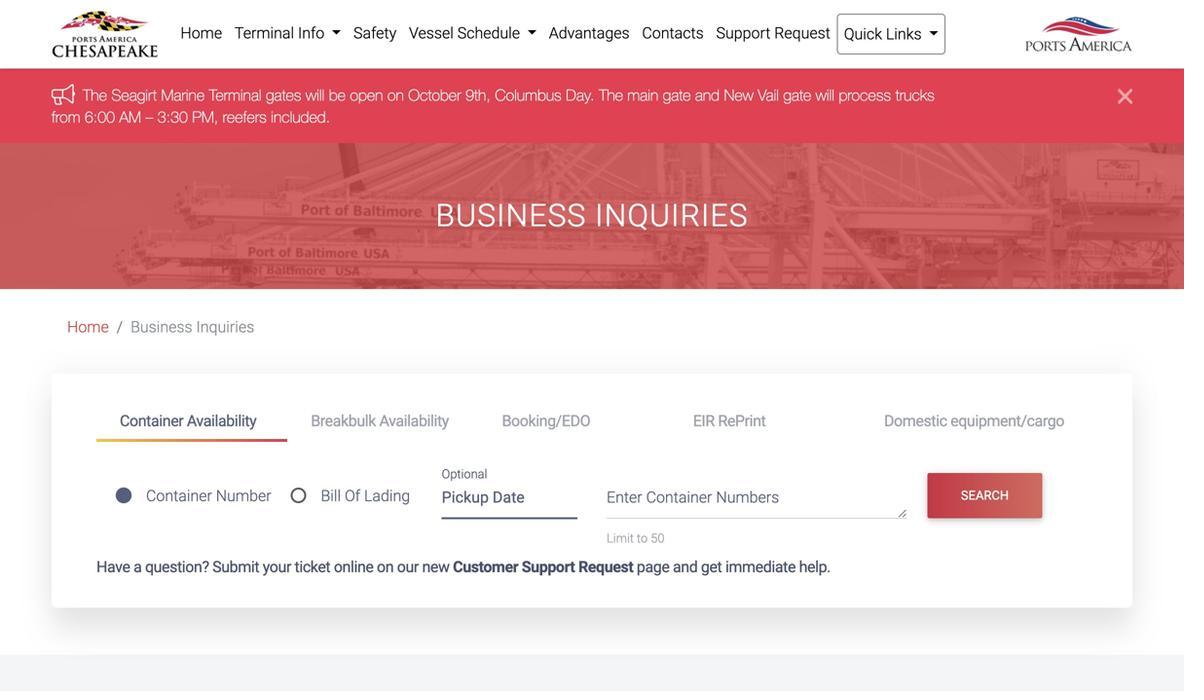 Task type: locate. For each thing, give the bounding box(es) containing it.
and left new at the top
[[696, 86, 720, 104]]

on inside the seagirt marine terminal gates will be open on october 9th, columbus day. the main gate and new vail gate will process trucks from 6:00 am – 3:30 pm, reefers included.
[[388, 86, 404, 104]]

1 horizontal spatial will
[[816, 86, 835, 104]]

the up 6:00
[[83, 86, 107, 104]]

0 horizontal spatial support
[[522, 558, 575, 577]]

trucks
[[896, 86, 935, 104]]

0 horizontal spatial business
[[131, 318, 193, 337]]

breakbulk
[[311, 412, 376, 431]]

0 horizontal spatial availability
[[187, 412, 257, 431]]

gate right main on the top of page
[[663, 86, 691, 104]]

container availability link
[[96, 404, 288, 442]]

help.
[[800, 558, 831, 577]]

container availability
[[120, 412, 257, 431]]

links
[[886, 25, 922, 43]]

availability inside breakbulk availability link
[[379, 412, 449, 431]]

the right 'day.'
[[599, 86, 624, 104]]

availability up container number
[[187, 412, 257, 431]]

1 vertical spatial business inquiries
[[131, 318, 254, 337]]

availability for container availability
[[187, 412, 257, 431]]

container number
[[146, 487, 271, 506]]

1 vertical spatial terminal
[[209, 86, 262, 104]]

request
[[775, 24, 831, 42], [579, 558, 634, 577]]

main
[[628, 86, 659, 104]]

contacts link
[[636, 14, 710, 53]]

0 horizontal spatial home
[[67, 318, 109, 337]]

1 horizontal spatial gate
[[784, 86, 812, 104]]

vail
[[758, 86, 779, 104]]

number
[[216, 487, 271, 506]]

breakbulk availability link
[[288, 404, 479, 439]]

enter container numbers
[[607, 488, 780, 507]]

a
[[134, 558, 142, 577]]

customer
[[453, 558, 518, 577]]

new
[[724, 86, 754, 104]]

0 horizontal spatial business inquiries
[[131, 318, 254, 337]]

support
[[717, 24, 771, 42], [522, 558, 575, 577]]

optional
[[442, 467, 487, 482]]

1 horizontal spatial business
[[436, 198, 587, 234]]

terminal info
[[235, 24, 328, 42]]

business inquiries
[[436, 198, 749, 234], [131, 318, 254, 337]]

container up container number
[[120, 412, 183, 431]]

eir reprint link
[[670, 404, 861, 439]]

reprint
[[718, 412, 766, 431]]

1 availability from the left
[[187, 412, 257, 431]]

gate right vail
[[784, 86, 812, 104]]

ticket
[[295, 558, 331, 577]]

will left be at the top of the page
[[306, 86, 325, 104]]

request left quick
[[775, 24, 831, 42]]

1 horizontal spatial business inquiries
[[436, 198, 749, 234]]

0 horizontal spatial will
[[306, 86, 325, 104]]

enter
[[607, 488, 643, 507]]

search
[[962, 489, 1009, 503]]

our
[[397, 558, 419, 577]]

0 vertical spatial business
[[436, 198, 587, 234]]

0 vertical spatial on
[[388, 86, 404, 104]]

quick
[[844, 25, 883, 43]]

0 vertical spatial and
[[696, 86, 720, 104]]

6:00
[[85, 107, 115, 126]]

vessel schedule
[[409, 24, 524, 42]]

quick links link
[[837, 14, 946, 55]]

0 horizontal spatial inquiries
[[196, 318, 254, 337]]

get
[[701, 558, 722, 577]]

0 horizontal spatial gate
[[663, 86, 691, 104]]

9th,
[[466, 86, 491, 104]]

0 vertical spatial inquiries
[[595, 198, 749, 234]]

info
[[298, 24, 325, 42]]

process
[[839, 86, 892, 104]]

1 vertical spatial inquiries
[[196, 318, 254, 337]]

container for container number
[[146, 487, 212, 506]]

container
[[120, 412, 183, 431], [146, 487, 212, 506], [647, 488, 713, 507]]

–
[[146, 107, 153, 126]]

on
[[388, 86, 404, 104], [377, 558, 394, 577]]

immediate
[[726, 558, 796, 577]]

on right open
[[388, 86, 404, 104]]

2 availability from the left
[[379, 412, 449, 431]]

be
[[329, 86, 346, 104]]

your
[[263, 558, 291, 577]]

0 vertical spatial business inquiries
[[436, 198, 749, 234]]

pm,
[[192, 107, 218, 126]]

Enter Container Numbers text field
[[607, 486, 908, 519]]

of
[[345, 487, 361, 506]]

the seagirt marine terminal gates will be open on october 9th, columbus day. the main gate and new vail gate will process trucks from 6:00 am – 3:30 pm, reefers included. link
[[52, 86, 935, 126]]

from
[[52, 107, 80, 126]]

terminal
[[235, 24, 294, 42], [209, 86, 262, 104]]

1 vertical spatial on
[[377, 558, 394, 577]]

availability
[[187, 412, 257, 431], [379, 412, 449, 431]]

customer support request link
[[453, 558, 634, 577]]

1 horizontal spatial home link
[[174, 14, 229, 53]]

business
[[436, 198, 587, 234], [131, 318, 193, 337]]

gate
[[663, 86, 691, 104], [784, 86, 812, 104]]

support up new at the top
[[717, 24, 771, 42]]

columbus
[[495, 86, 562, 104]]

0 horizontal spatial the
[[83, 86, 107, 104]]

request down limit
[[579, 558, 634, 577]]

0 vertical spatial support
[[717, 24, 771, 42]]

0 vertical spatial terminal
[[235, 24, 294, 42]]

support right customer
[[522, 558, 575, 577]]

home link
[[174, 14, 229, 53], [67, 318, 109, 337]]

1 horizontal spatial home
[[181, 24, 222, 42]]

seagirt
[[111, 86, 157, 104]]

gates
[[266, 86, 302, 104]]

terminal left info
[[235, 24, 294, 42]]

1 horizontal spatial request
[[775, 24, 831, 42]]

and
[[696, 86, 720, 104], [673, 558, 698, 577]]

terminal up reefers
[[209, 86, 262, 104]]

bill
[[321, 487, 341, 506]]

availability right "breakbulk"
[[379, 412, 449, 431]]

1 horizontal spatial the
[[599, 86, 624, 104]]

have a question? submit your ticket online on our new customer support request page and get immediate help.
[[96, 558, 831, 577]]

have
[[96, 558, 130, 577]]

quick links
[[844, 25, 926, 43]]

will
[[306, 86, 325, 104], [816, 86, 835, 104]]

the seagirt marine terminal gates will be open on october 9th, columbus day. the main gate and new vail gate will process trucks from 6:00 am – 3:30 pm, reefers included.
[[52, 86, 935, 126]]

on left our
[[377, 558, 394, 577]]

0 vertical spatial home link
[[174, 14, 229, 53]]

container left number
[[146, 487, 212, 506]]

and left the get
[[673, 558, 698, 577]]

reefers
[[223, 107, 267, 126]]

will left the process
[[816, 86, 835, 104]]

booking/edo link
[[479, 404, 670, 439]]

1 vertical spatial home link
[[67, 318, 109, 337]]

0 horizontal spatial request
[[579, 558, 634, 577]]

support request link
[[710, 14, 837, 53]]

eir
[[693, 412, 715, 431]]

1 horizontal spatial availability
[[379, 412, 449, 431]]

home
[[181, 24, 222, 42], [67, 318, 109, 337]]

inquiries
[[595, 198, 749, 234], [196, 318, 254, 337]]

domestic equipment/cargo
[[885, 412, 1065, 431]]

availability inside container availability link
[[187, 412, 257, 431]]



Task type: describe. For each thing, give the bounding box(es) containing it.
container for container availability
[[120, 412, 183, 431]]

bullhorn image
[[52, 84, 83, 105]]

online
[[334, 558, 374, 577]]

safety link
[[347, 14, 403, 53]]

1 vertical spatial home
[[67, 318, 109, 337]]

and inside the seagirt marine terminal gates will be open on october 9th, columbus day. the main gate and new vail gate will process trucks from 6:00 am – 3:30 pm, reefers included.
[[696, 86, 720, 104]]

the seagirt marine terminal gates will be open on october 9th, columbus day. the main gate and new vail gate will process trucks from 6:00 am – 3:30 pm, reefers included. alert
[[0, 69, 1185, 143]]

breakbulk availability
[[311, 412, 449, 431]]

limit
[[607, 531, 634, 546]]

safety
[[354, 24, 397, 42]]

search button
[[928, 474, 1043, 519]]

1 vertical spatial support
[[522, 558, 575, 577]]

2 gate from the left
[[784, 86, 812, 104]]

2 the from the left
[[599, 86, 624, 104]]

1 vertical spatial request
[[579, 558, 634, 577]]

numbers
[[716, 488, 780, 507]]

container up 50
[[647, 488, 713, 507]]

marine
[[161, 86, 205, 104]]

1 vertical spatial and
[[673, 558, 698, 577]]

new
[[422, 558, 450, 577]]

1 vertical spatial business
[[131, 318, 193, 337]]

contacts
[[642, 24, 704, 42]]

advantages
[[549, 24, 630, 42]]

0 vertical spatial request
[[775, 24, 831, 42]]

50
[[651, 531, 665, 546]]

bill of lading
[[321, 487, 410, 506]]

2 will from the left
[[816, 86, 835, 104]]

submit
[[213, 558, 259, 577]]

day.
[[566, 86, 595, 104]]

1 horizontal spatial support
[[717, 24, 771, 42]]

october
[[408, 86, 461, 104]]

Optional text field
[[442, 481, 578, 520]]

page
[[637, 558, 670, 577]]

advantages link
[[543, 14, 636, 53]]

1 will from the left
[[306, 86, 325, 104]]

equipment/cargo
[[951, 412, 1065, 431]]

included.
[[271, 107, 330, 126]]

0 vertical spatial home
[[181, 24, 222, 42]]

eir reprint
[[693, 412, 766, 431]]

question?
[[145, 558, 209, 577]]

limit to 50
[[607, 531, 665, 546]]

lading
[[364, 487, 410, 506]]

terminal inside the seagirt marine terminal gates will be open on october 9th, columbus day. the main gate and new vail gate will process trucks from 6:00 am – 3:30 pm, reefers included.
[[209, 86, 262, 104]]

close image
[[1119, 84, 1133, 108]]

support request
[[717, 24, 831, 42]]

3:30
[[158, 107, 188, 126]]

booking/edo
[[502, 412, 591, 431]]

availability for breakbulk availability
[[379, 412, 449, 431]]

vessel schedule link
[[403, 14, 543, 53]]

domestic
[[885, 412, 948, 431]]

0 horizontal spatial home link
[[67, 318, 109, 337]]

open
[[350, 86, 383, 104]]

terminal info link
[[229, 14, 347, 53]]

1 horizontal spatial inquiries
[[595, 198, 749, 234]]

vessel
[[409, 24, 454, 42]]

to
[[637, 531, 648, 546]]

1 the from the left
[[83, 86, 107, 104]]

schedule
[[458, 24, 520, 42]]

am
[[119, 107, 141, 126]]

1 gate from the left
[[663, 86, 691, 104]]

domestic equipment/cargo link
[[861, 404, 1088, 439]]



Task type: vqa. For each thing, say whether or not it's contained in the screenshot.
the to within the The Seagirt main gate will be extended to 5:30 PM on Wednesday, October 18th.  No exports or reefers during extended hours. alert
no



